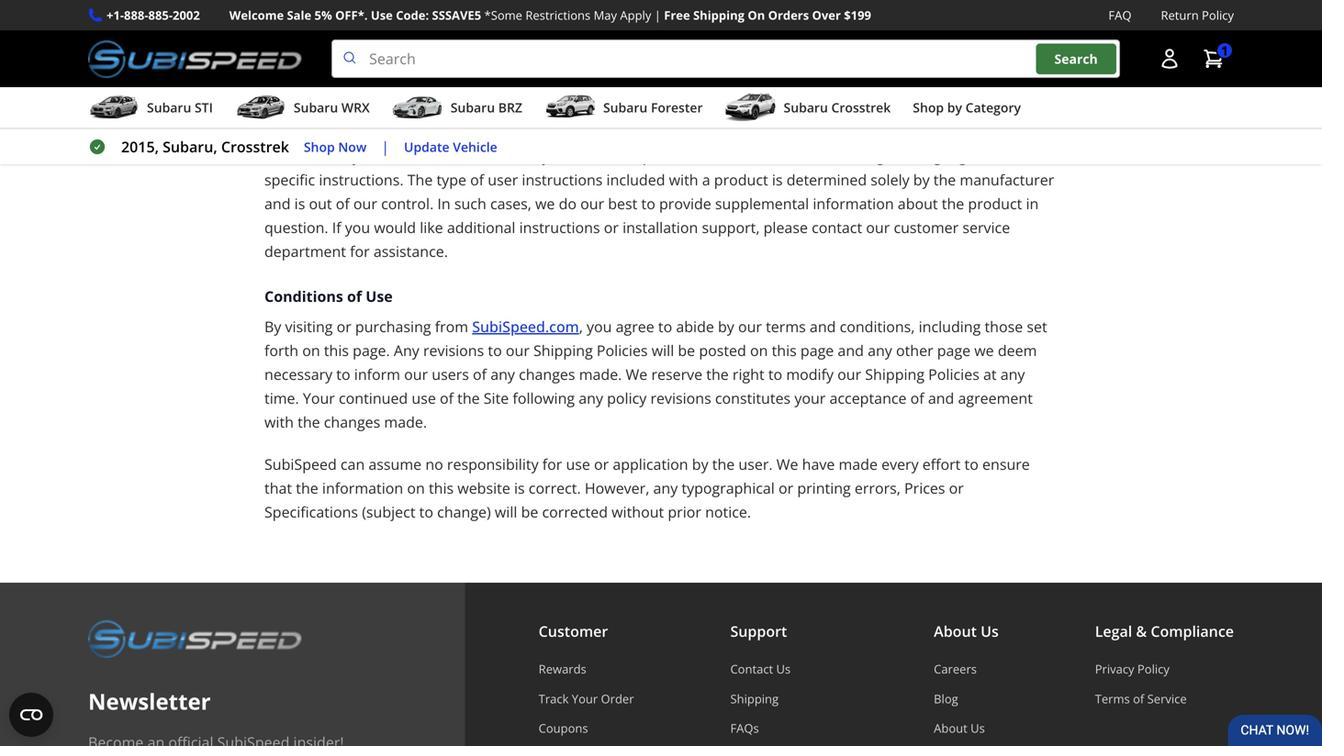 Task type: vqa. For each thing, say whether or not it's contained in the screenshot.


Task type: describe. For each thing, give the bounding box(es) containing it.
1 horizontal spatial we
[[708, 146, 727, 166]]

newsletter
[[88, 687, 211, 717]]

conditions,
[[840, 317, 915, 337]]

by inside dropdown button
[[948, 99, 963, 116]]

customer
[[894, 218, 959, 238]]

best
[[608, 194, 638, 214]]

compliance
[[372, 71, 450, 91]]

our down subispeed.com link
[[506, 341, 530, 361]]

shipping down other
[[866, 365, 925, 385]]

category
[[966, 99, 1021, 116]]

and right terms
[[810, 317, 836, 337]]

of up such
[[470, 170, 484, 190]]

2002
[[173, 7, 200, 23]]

specifications
[[265, 503, 358, 522]]

0 horizontal spatial this
[[324, 341, 349, 361]]

every
[[882, 455, 919, 475]]

of down other
[[911, 389, 925, 408]]

0 vertical spatial product
[[291, 116, 349, 136]]

is up wrx
[[341, 71, 351, 91]]

subaru for subaru sti
[[147, 99, 191, 116]]

thus,
[[681, 71, 715, 91]]

1 horizontal spatial do
[[758, 146, 776, 166]]

1 vertical spatial policies
[[929, 365, 980, 385]]

correct.
[[529, 479, 581, 498]]

a subaru crosstrek thumbnail image image
[[725, 94, 777, 121]]

deem
[[998, 341, 1037, 361]]

contact us link
[[731, 661, 838, 678]]

subaru wrx
[[294, 99, 370, 116]]

a subaru wrx thumbnail image image
[[235, 94, 286, 121]]

to left inform
[[336, 365, 351, 385]]

1 vertical spatial made.
[[384, 413, 427, 432]]

prior
[[668, 503, 702, 522]]

the right about
[[942, 194, 965, 214]]

the down posted
[[707, 365, 729, 385]]

blog link
[[934, 691, 999, 708]]

inform
[[354, 365, 400, 385]]

products
[[643, 146, 704, 166]]

corrected
[[542, 503, 608, 522]]

subaru crosstrek
[[784, 99, 891, 116]]

abide
[[676, 317, 715, 337]]

button image
[[1159, 48, 1181, 70]]

sales
[[473, 41, 509, 60]]

any inside 'subispeed can assume no responsibility for use or application by the user. we have made every effort to ensure that the information on this website is correct. however, any typographical or printing errors, prices or specifications (subject to change) will be corrected without prior notice.'
[[654, 479, 678, 498]]

open widget image
[[9, 694, 53, 738]]

forth
[[265, 341, 299, 361]]

change)
[[437, 503, 491, 522]]

over
[[813, 7, 841, 23]]

on inside 'subispeed can assume no responsibility for use or application by the user. we have made every effort to ensure that the information on this website is correct. however, any typographical or printing errors, prices or specifications (subject to change) will be corrected without prior notice.'
[[407, 479, 425, 498]]

website
[[458, 479, 511, 498]]

a
[[702, 170, 711, 190]]

the up included
[[617, 146, 639, 166]]

search
[[1055, 50, 1098, 67]]

information inside unfortunately and sometimes awesomely, some of the products we sell do not include english-language or us- specific instructions. the type of user instructions included with a product is determined solely by the manufacturer and is out of our control. in such cases, we do our best to provide supplemental information about the product in question. if you would like additional instructions or installation support, please contact our customer service department for assistance.
[[813, 194, 894, 214]]

be inside , you agree to abide by our terms and conditions, including those set forth on this page. any revisions to our shipping policies will be posted on this page and any other page we deem necessary to inform our users of any changes made. we reserve the right to modify our shipping policies at any time. your continued use of the site following any policy revisions constitutes your acceptance of and agreement with the changes made.
[[678, 341, 695, 361]]

compliance
[[1151, 622, 1235, 642]]

that
[[265, 479, 292, 498]]

those
[[985, 317, 1023, 337]]

manufacturer
[[960, 170, 1055, 190]]

does
[[265, 41, 301, 60]]

include
[[806, 146, 856, 166]]

any down conditions,
[[868, 341, 893, 361]]

our left terms
[[738, 317, 762, 337]]

and down specific
[[265, 194, 291, 214]]

will inside 'subispeed can assume no responsibility for use or application by the user. we have made every effort to ensure that the information on this website is correct. however, any typographical or printing errors, prices or specifications (subject to change) will be corrected without prior notice.'
[[495, 503, 518, 522]]

awesomely,
[[473, 146, 554, 166]]

2 vertical spatial product
[[969, 194, 1023, 214]]

purchasing
[[355, 317, 431, 337]]

us for about us link
[[971, 721, 985, 737]]

may
[[796, 71, 825, 91]]

for inside unfortunately and sometimes awesomely, some of the products we sell do not include english-language or us- specific instructions. the type of user instructions included with a product is determined solely by the manufacturer and is out of our control. in such cases, we do our best to provide supplemental information about the product in question. if you would like additional instructions or installation support, please contact our customer service department for assistance.
[[350, 242, 370, 261]]

with inside unfortunately and sometimes awesomely, some of the products we sell do not include english-language or us- specific instructions. the type of user instructions included with a product is determined solely by the manufacturer and is out of our control. in such cases, we do our best to provide supplemental information about the product in question. if you would like additional instructions or installation support, please contact our customer service department for assistance.
[[669, 170, 699, 190]]

is inside 'subispeed can assume no responsibility for use or application by the user. we have made every effort to ensure that the information on this website is correct. however, any typographical or printing errors, prices or specifications (subject to change) will be corrected without prior notice.'
[[514, 479, 525, 498]]

the
[[408, 170, 433, 190]]

foreign
[[433, 116, 485, 136]]

faq link
[[1109, 6, 1132, 25]]

any up site
[[491, 365, 515, 385]]

0 vertical spatial made.
[[579, 365, 622, 385]]

use inside , you agree to abide by our terms and conditions, including those set forth on this page. any revisions to our shipping policies will be posted on this page and any other page we deem necessary to inform our users of any changes made. we reserve the right to modify our shipping policies at any time. your continued use of the site following any policy revisions constitutes your acceptance of and agreement with the changes made.
[[412, 389, 436, 408]]

this inside 'subispeed can assume no responsibility for use or application by the user. we have made every effort to ensure that the information on this website is correct. however, any typographical or printing errors, prices or specifications (subject to change) will be corrected without prior notice.'
[[429, 479, 454, 498]]

rewards link
[[539, 661, 634, 678]]

a subaru forester thumbnail image image
[[545, 94, 596, 121]]

to down subispeed.com link
[[488, 341, 502, 361]]

will inside , you agree to abide by our terms and conditions, including those set forth on this page. any revisions to our shipping policies will be posted on this page and any other page we deem necessary to inform our users of any changes made. we reserve the right to modify our shipping policies at any time. your continued use of the site following any policy revisions constitutes your acceptance of and agreement with the changes made.
[[652, 341, 674, 361]]

1 horizontal spatial your
[[572, 691, 598, 708]]

shop for shop now
[[304, 138, 335, 155]]

now
[[338, 138, 367, 155]]

right
[[733, 365, 765, 385]]

user
[[488, 170, 518, 190]]

1 horizontal spatial instructions.
[[489, 116, 582, 136]]

service
[[963, 218, 1011, 238]]

shop for shop by category
[[913, 99, 944, 116]]

1 vertical spatial we
[[536, 194, 555, 214]]

any right at
[[1001, 365, 1026, 385]]

search input field
[[332, 40, 1121, 78]]

the down language
[[934, 170, 956, 190]]

errors,
[[855, 479, 901, 498]]

be inside 'subispeed can assume no responsibility for use or application by the user. we have made every effort to ensure that the information on this website is correct. however, any typographical or printing errors, prices or specifications (subject to change) will be corrected without prior notice.'
[[521, 503, 539, 522]]

0 vertical spatial use
[[371, 7, 393, 23]]

to inside unfortunately and sometimes awesomely, some of the products we sell do not include english-language or us- specific instructions. the type of user instructions included with a product is determined solely by the manufacturer and is out of our control. in such cases, we do our best to provide supplemental information about the product in question. if you would like additional instructions or installation support, please contact our customer service department for assistance.
[[642, 194, 656, 214]]

have
[[802, 455, 835, 475]]

application
[[613, 455, 689, 475]]

type
[[437, 170, 467, 190]]

legal & compliance
[[1096, 622, 1235, 642]]

our up 'would'
[[354, 194, 377, 214]]

to right effort
[[965, 455, 979, 475]]

ensure
[[983, 455, 1030, 475]]

made
[[839, 455, 878, 475]]

instructions. inside unfortunately and sometimes awesomely, some of the products we sell do not include english-language or us- specific instructions. the type of user instructions included with a product is determined solely by the manufacturer and is out of our control. in such cases, we do our best to provide supplemental information about the product in question. if you would like additional instructions or installation support, please contact our customer service department for assistance.
[[319, 170, 404, 190]]

or down best
[[604, 218, 619, 238]]

assume
[[369, 455, 422, 475]]

or left us-
[[979, 146, 994, 166]]

additional
[[447, 218, 516, 238]]

contact
[[731, 661, 774, 678]]

by inside , you agree to abide by our terms and conditions, including those set forth on this page. any revisions to our shipping policies will be posted on this page and any other page we deem necessary to inform our users of any changes made. we reserve the right to modify our shipping policies at any time. your continued use of the site following any policy revisions constitutes your acceptance of and agreement with the changes made.
[[718, 317, 735, 337]]

with inside , you agree to abide by our terms and conditions, including those set forth on this page. any revisions to our shipping policies will be posted on this page and any other page we deem necessary to inform our users of any changes made. we reserve the right to modify our shipping policies at any time. your continued use of the site following any policy revisions constitutes your acceptance of and agreement with the changes made.
[[265, 413, 294, 432]]

by inside unfortunately and sometimes awesomely, some of the products we sell do not include english-language or us- specific instructions. the type of user instructions included with a product is determined solely by the manufacturer and is out of our control. in such cases, we do our best to provide supplemental information about the product in question. if you would like additional instructions or installation support, please contact our customer service department for assistance.
[[914, 170, 930, 190]]

out
[[309, 194, 332, 214]]

the left site
[[458, 389, 480, 408]]

policy for return policy
[[1202, 7, 1235, 23]]

to left abide
[[658, 317, 673, 337]]

terms of service link
[[1096, 691, 1235, 708]]

is left out
[[295, 194, 305, 214]]

continued
[[339, 389, 408, 408]]

is down not
[[772, 170, 783, 190]]

order
[[754, 71, 792, 91]]

with up update
[[396, 116, 429, 136]]

1 vertical spatial instructions
[[520, 218, 600, 238]]

accordingly.
[[892, 71, 974, 91]]

update
[[404, 138, 450, 155]]

english-
[[860, 146, 913, 166]]

orders
[[769, 7, 809, 23]]

contact us
[[731, 661, 791, 678]]

vehicle
[[453, 138, 498, 155]]

by
[[265, 317, 281, 337]]

track your order link
[[539, 691, 634, 708]]

our up the acceptance
[[838, 365, 862, 385]]

the down "time."
[[298, 413, 320, 432]]

the up the typographical
[[713, 455, 735, 475]]

subispeed for subispeed is in compliance with current nexus tax laws and, thus, your order may be taxed accordingly.
[[265, 71, 337, 91]]

0 vertical spatial us
[[981, 622, 999, 642]]

the up the specifications
[[296, 479, 319, 498]]

0 vertical spatial revisions
[[423, 341, 484, 361]]

or down conditions of use
[[337, 317, 352, 337]]

by inside 'subispeed can assume no responsibility for use or application by the user. we have made every effort to ensure that the information on this website is correct. however, any typographical or printing errors, prices or specifications (subject to change) will be corrected without prior notice.'
[[692, 455, 709, 475]]

unfortunately
[[265, 146, 360, 166]]

0 horizontal spatial policies
[[597, 341, 648, 361]]

in inside unfortunately and sometimes awesomely, some of the products we sell do not include english-language or us- specific instructions. the type of user instructions included with a product is determined solely by the manufacturer and is out of our control. in such cases, we do our best to provide supplemental information about the product in question. if you would like additional instructions or installation support, please contact our customer service department for assistance.
[[1027, 194, 1039, 214]]

assistance.
[[374, 242, 448, 261]]

unfortunately and sometimes awesomely, some of the products we sell do not include english-language or us- specific instructions. the type of user instructions included with a product is determined solely by the manufacturer and is out of our control. in such cases, we do our best to provide supplemental information about the product in question. if you would like additional instructions or installation support, please contact our customer service department for assistance.
[[265, 146, 1055, 261]]

printing
[[798, 479, 851, 498]]

terms of service
[[1096, 691, 1187, 708]]

came
[[352, 116, 392, 136]]

effort
[[923, 455, 961, 475]]

subaru forester button
[[545, 91, 703, 128]]

subispeed.com charge
[[304, 41, 469, 60]]

2 horizontal spatial on
[[750, 341, 768, 361]]

my product came with foreign instructions. what should i do?
[[265, 116, 716, 136]]

our right contact
[[866, 218, 890, 238]]

1 vertical spatial product
[[714, 170, 769, 190]]

modify
[[787, 365, 834, 385]]



Task type: locate. For each thing, give the bounding box(es) containing it.
to right (subject
[[419, 503, 434, 522]]

this down no
[[429, 479, 454, 498]]

shop now link
[[304, 137, 367, 158]]

update vehicle button
[[404, 137, 498, 158]]

2 subispeed from the top
[[265, 455, 337, 475]]

use
[[371, 7, 393, 23], [366, 287, 393, 306]]

subispeed.com link
[[472, 317, 579, 337]]

your up coupons "link"
[[572, 691, 598, 708]]

0 vertical spatial you
[[345, 218, 370, 238]]

1 vertical spatial |
[[381, 137, 390, 157]]

1 vertical spatial us
[[777, 661, 791, 678]]

2 about us from the top
[[934, 721, 985, 737]]

blog
[[934, 691, 959, 708]]

0 horizontal spatial we
[[626, 365, 648, 385]]

in
[[438, 194, 451, 214]]

page down including
[[938, 341, 971, 361]]

service
[[1148, 691, 1187, 708]]

subaru for subaru forester
[[603, 99, 648, 116]]

2 horizontal spatial we
[[975, 341, 994, 361]]

1 horizontal spatial use
[[566, 455, 591, 475]]

0 vertical spatial in
[[355, 71, 368, 91]]

shipping
[[694, 7, 745, 23], [534, 341, 593, 361], [866, 365, 925, 385], [731, 691, 779, 708]]

shop inside dropdown button
[[913, 99, 944, 116]]

any down application
[[654, 479, 678, 498]]

2 vertical spatial be
[[521, 503, 539, 522]]

wrx
[[342, 99, 370, 116]]

sell
[[731, 146, 754, 166]]

and,
[[647, 71, 677, 91]]

we inside 'subispeed can assume no responsibility for use or application by the user. we have made every effort to ensure that the information on this website is correct. however, any typographical or printing errors, prices or specifications (subject to change) will be corrected without prior notice.'
[[777, 455, 799, 475]]

1 about from the top
[[934, 622, 977, 642]]

2 vertical spatial us
[[971, 721, 985, 737]]

1 vertical spatial use
[[566, 455, 591, 475]]

agree
[[616, 317, 655, 337]]

other
[[896, 341, 934, 361]]

we up policy on the left bottom of the page
[[626, 365, 648, 385]]

policy up 1
[[1202, 7, 1235, 23]]

2 subaru from the left
[[294, 99, 338, 116]]

0 horizontal spatial do
[[559, 194, 577, 214]]

1 vertical spatial changes
[[324, 413, 381, 432]]

order
[[601, 691, 634, 708]]

1 horizontal spatial this
[[429, 479, 454, 498]]

no
[[426, 455, 443, 475]]

1 horizontal spatial your
[[795, 389, 826, 408]]

we left have
[[777, 455, 799, 475]]

0 vertical spatial policies
[[597, 341, 648, 361]]

prices
[[905, 479, 946, 498]]

0 horizontal spatial your
[[719, 71, 750, 91]]

use up correct.
[[566, 455, 591, 475]]

1 vertical spatial subispeed logo image
[[88, 620, 302, 659]]

0 horizontal spatial your
[[303, 389, 335, 408]]

1 horizontal spatial information
[[813, 194, 894, 214]]

1 vertical spatial information
[[322, 479, 403, 498]]

instructions. up awesomely,
[[489, 116, 582, 136]]

i
[[682, 116, 687, 136]]

subispeed logo image
[[88, 40, 302, 78], [88, 620, 302, 659]]

0 vertical spatial be
[[829, 71, 846, 91]]

1 horizontal spatial made.
[[579, 365, 622, 385]]

0 vertical spatial shop
[[913, 99, 944, 116]]

current
[[487, 71, 538, 91]]

0 vertical spatial do
[[758, 146, 776, 166]]

shop by category button
[[913, 91, 1021, 128]]

we inside , you agree to abide by our terms and conditions, including those set forth on this page. any revisions to our shipping policies will be posted on this page and any other page we deem necessary to inform our users of any changes made. we reserve the right to modify our shipping policies at any time. your continued use of the site following any policy revisions constitutes your acceptance of and agreement with the changes made.
[[626, 365, 648, 385]]

0 horizontal spatial for
[[350, 242, 370, 261]]

coupons
[[539, 721, 588, 737]]

return policy link
[[1161, 6, 1235, 25]]

1 vertical spatial about
[[934, 721, 968, 737]]

faqs
[[731, 721, 759, 737]]

shipping down ,
[[534, 341, 593, 361]]

our down any
[[404, 365, 428, 385]]

we inside , you agree to abide by our terms and conditions, including those set forth on this page. any revisions to our shipping policies will be posted on this page and any other page we deem necessary to inform our users of any changes made. we reserve the right to modify our shipping policies at any time. your continued use of the site following any policy revisions constitutes your acceptance of and agreement with the changes made.
[[975, 341, 994, 361]]

or left printing
[[779, 479, 794, 498]]

your inside , you agree to abide by our terms and conditions, including those set forth on this page. any revisions to our shipping policies will be posted on this page and any other page we deem necessary to inform our users of any changes made. we reserve the right to modify our shipping policies at any time. your continued use of the site following any policy revisions constitutes your acceptance of and agreement with the changes made.
[[795, 389, 826, 408]]

with left a
[[669, 170, 699, 190]]

1 horizontal spatial we
[[777, 455, 799, 475]]

use inside 'subispeed can assume no responsibility for use or application by the user. we have made every effort to ensure that the information on this website is correct. however, any typographical or printing errors, prices or specifications (subject to change) will be corrected without prior notice.'
[[566, 455, 591, 475]]

1 vertical spatial be
[[678, 341, 695, 361]]

1 horizontal spatial policy
[[1202, 7, 1235, 23]]

tax?
[[513, 41, 544, 60]]

subispeed up subaru wrx dropdown button
[[265, 71, 337, 91]]

of right out
[[336, 194, 350, 214]]

0 horizontal spatial be
[[521, 503, 539, 522]]

reserve
[[652, 365, 703, 385]]

1 about us from the top
[[934, 622, 999, 642]]

us-
[[998, 146, 1021, 166]]

0 horizontal spatial use
[[412, 389, 436, 408]]

with up the subaru brz dropdown button
[[454, 71, 483, 91]]

shop now
[[304, 138, 367, 155]]

shipping left on at the top of page
[[694, 7, 745, 23]]

is left correct.
[[514, 479, 525, 498]]

our left best
[[581, 194, 605, 214]]

, you agree to abide by our terms and conditions, including those set forth on this page. any revisions to our shipping policies will be posted on this page and any other page we deem necessary to inform our users of any changes made. we reserve the right to modify our shipping policies at any time. your continued use of the site following any policy revisions constitutes your acceptance of and agreement with the changes made.
[[265, 317, 1048, 432]]

1 vertical spatial your
[[572, 691, 598, 708]]

888-
[[124, 7, 148, 23]]

information up contact
[[813, 194, 894, 214]]

1 horizontal spatial page
[[938, 341, 971, 361]]

1 vertical spatial subispeed
[[265, 455, 337, 475]]

by
[[948, 99, 963, 116], [914, 170, 930, 190], [718, 317, 735, 337], [692, 455, 709, 475]]

we right "cases,"
[[536, 194, 555, 214]]

1 horizontal spatial will
[[652, 341, 674, 361]]

4 subaru from the left
[[603, 99, 648, 116]]

nexus
[[542, 71, 585, 91]]

your down 'necessary'
[[303, 389, 335, 408]]

your inside , you agree to abide by our terms and conditions, including those set forth on this page. any revisions to our shipping policies will be posted on this page and any other page we deem necessary to inform our users of any changes made. we reserve the right to modify our shipping policies at any time. your continued use of the site following any policy revisions constitutes your acceptance of and agreement with the changes made.
[[303, 389, 335, 408]]

careers
[[934, 661, 977, 678]]

in down manufacturer
[[1027, 194, 1039, 214]]

subaru sti button
[[88, 91, 213, 128]]

or down effort
[[950, 479, 964, 498]]

to right best
[[642, 194, 656, 214]]

on down the visiting
[[302, 341, 320, 361]]

2 horizontal spatial be
[[829, 71, 846, 91]]

subispeed for subispeed can assume no responsibility for use or application by the user. we have made every effort to ensure that the information on this website is correct. however, any typographical or printing errors, prices or specifications (subject to change) will be corrected without prior notice.
[[265, 455, 337, 475]]

1 subaru from the left
[[147, 99, 191, 116]]

of right 'terms'
[[1134, 691, 1145, 708]]

subaru for subaru brz
[[451, 99, 495, 116]]

faqs link
[[731, 721, 838, 737]]

privacy
[[1096, 661, 1135, 678]]

subaru down laws
[[603, 99, 648, 116]]

and down came at the top left
[[364, 146, 390, 166]]

1 horizontal spatial crosstrek
[[832, 99, 891, 116]]

of down users
[[440, 389, 454, 408]]

1 horizontal spatial changes
[[519, 365, 576, 385]]

changes up following
[[519, 365, 576, 385]]

careers link
[[934, 661, 999, 678]]

0 vertical spatial for
[[350, 242, 370, 261]]

subispeed inside 'subispeed can assume no responsibility for use or application by the user. we have made every effort to ensure that the information on this website is correct. however, any typographical or printing errors, prices or specifications (subject to change) will be corrected without prior notice.'
[[265, 455, 337, 475]]

such
[[455, 194, 487, 214]]

1 vertical spatial for
[[543, 455, 562, 475]]

and down conditions,
[[838, 341, 864, 361]]

1 horizontal spatial be
[[678, 341, 695, 361]]

what
[[586, 116, 625, 136]]

subaru down may
[[784, 99, 828, 116]]

subispeed logo image down 2002
[[88, 40, 302, 78]]

not
[[779, 146, 803, 166]]

2015, subaru, crosstrek
[[121, 137, 289, 157]]

of right the some
[[599, 146, 613, 166]]

subaru inside dropdown button
[[784, 99, 828, 116]]

subaru left wrx
[[294, 99, 338, 116]]

on down assume
[[407, 479, 425, 498]]

revisions down reserve
[[651, 389, 712, 408]]

your up a subaru crosstrek thumbnail image
[[719, 71, 750, 91]]

instructions.
[[489, 116, 582, 136], [319, 170, 404, 190]]

of up site
[[473, 365, 487, 385]]

rewards
[[539, 661, 587, 678]]

us up careers link
[[981, 622, 999, 642]]

1 vertical spatial use
[[366, 287, 393, 306]]

solely
[[871, 170, 910, 190]]

0 horizontal spatial instructions.
[[319, 170, 404, 190]]

be down abide
[[678, 341, 695, 361]]

for up correct.
[[543, 455, 562, 475]]

0 horizontal spatial |
[[381, 137, 390, 157]]

use right off*.
[[371, 7, 393, 23]]

page
[[801, 341, 834, 361], [938, 341, 971, 361]]

notice.
[[706, 503, 751, 522]]

typographical
[[682, 479, 775, 498]]

we up at
[[975, 341, 994, 361]]

crosstrek down taxed
[[832, 99, 891, 116]]

restrictions
[[526, 7, 591, 23]]

control.
[[381, 194, 434, 214]]

you inside unfortunately and sometimes awesomely, some of the products we sell do not include english-language or us- specific instructions. the type of user instructions included with a product is determined solely by the manufacturer and is out of our control. in such cases, we do our best to provide supplemental information about the product in question. if you would like additional instructions or installation support, please contact our customer service department for assistance.
[[345, 218, 370, 238]]

with down "time."
[[265, 413, 294, 432]]

1 subispeed from the top
[[265, 71, 337, 91]]

is
[[341, 71, 351, 91], [772, 170, 783, 190], [295, 194, 305, 214], [514, 479, 525, 498]]

0 horizontal spatial on
[[302, 341, 320, 361]]

us down blog link
[[971, 721, 985, 737]]

0 horizontal spatial policy
[[1138, 661, 1170, 678]]

and left 'agreement'
[[929, 389, 955, 408]]

1 horizontal spatial revisions
[[651, 389, 712, 408]]

shipping down "contact"
[[731, 691, 779, 708]]

3 subaru from the left
[[451, 99, 495, 116]]

product up service
[[969, 194, 1023, 214]]

or up however, on the left bottom of page
[[594, 455, 609, 475]]

2 vertical spatial we
[[975, 341, 994, 361]]

policies down agree at the top left of the page
[[597, 341, 648, 361]]

1 horizontal spatial policies
[[929, 365, 980, 385]]

1 vertical spatial we
[[777, 455, 799, 475]]

1 page from the left
[[801, 341, 834, 361]]

subaru for subaru wrx
[[294, 99, 338, 116]]

will down website
[[495, 503, 518, 522]]

in up wrx
[[355, 71, 368, 91]]

subaru wrx button
[[235, 91, 370, 128]]

0 horizontal spatial product
[[291, 116, 349, 136]]

subispeed is in compliance with current nexus tax laws and, thus, your order may be taxed accordingly.
[[265, 71, 974, 91]]

your down modify at the right of the page
[[795, 389, 826, 408]]

us up 'shipping' link
[[777, 661, 791, 678]]

0 vertical spatial instructions
[[522, 170, 603, 190]]

1 horizontal spatial product
[[714, 170, 769, 190]]

terms
[[766, 317, 806, 337]]

0 vertical spatial information
[[813, 194, 894, 214]]

0 horizontal spatial revisions
[[423, 341, 484, 361]]

you inside , you agree to abide by our terms and conditions, including those set forth on this page. any revisions to our shipping policies will be posted on this page and any other page we deem necessary to inform our users of any changes made. we reserve the right to modify our shipping policies at any time. your continued use of the site following any policy revisions constitutes your acceptance of and agreement with the changes made.
[[587, 317, 612, 337]]

you right if at the left
[[345, 218, 370, 238]]

2 about from the top
[[934, 721, 968, 737]]

0 horizontal spatial information
[[322, 479, 403, 498]]

0 horizontal spatial shop
[[304, 138, 335, 155]]

conditions of use
[[265, 287, 393, 306]]

0 horizontal spatial will
[[495, 503, 518, 522]]

be up subaru crosstrek
[[829, 71, 846, 91]]

forester
[[651, 99, 703, 116]]

determined
[[787, 170, 867, 190]]

1 horizontal spatial |
[[655, 7, 661, 23]]

for inside 'subispeed can assume no responsibility for use or application by the user. we have made every effort to ensure that the information on this website is correct. however, any typographical or printing errors, prices or specifications (subject to change) will be corrected without prior notice.'
[[543, 455, 562, 475]]

to right right
[[769, 365, 783, 385]]

crosstrek inside dropdown button
[[832, 99, 891, 116]]

1 horizontal spatial shop
[[913, 99, 944, 116]]

+1-888-885-2002
[[107, 7, 200, 23]]

policy up terms of service link on the bottom right of page
[[1138, 661, 1170, 678]]

2 subispeed logo image from the top
[[88, 620, 302, 659]]

2 page from the left
[[938, 341, 971, 361]]

0 vertical spatial crosstrek
[[832, 99, 891, 116]]

from
[[435, 317, 469, 337]]

0 horizontal spatial crosstrek
[[221, 137, 289, 157]]

subaru brz button
[[392, 91, 523, 128]]

0 horizontal spatial you
[[345, 218, 370, 238]]

code:
[[396, 7, 429, 23]]

do
[[758, 146, 776, 166], [559, 194, 577, 214]]

do right sell
[[758, 146, 776, 166]]

subaru for subaru crosstrek
[[784, 99, 828, 116]]

will up reserve
[[652, 341, 674, 361]]

|
[[655, 7, 661, 23], [381, 137, 390, 157]]

1 subispeed logo image from the top
[[88, 40, 302, 78]]

0 vertical spatial use
[[412, 389, 436, 408]]

a subaru sti thumbnail image image
[[88, 94, 140, 121]]

0 vertical spatial |
[[655, 7, 661, 23]]

subaru inside "dropdown button"
[[603, 99, 648, 116]]

apply
[[620, 7, 652, 23]]

by up the typographical
[[692, 455, 709, 475]]

5 subaru from the left
[[784, 99, 828, 116]]

legal
[[1096, 622, 1133, 642]]

some
[[557, 146, 595, 166]]

instructions down the some
[[522, 170, 603, 190]]

any
[[868, 341, 893, 361], [491, 365, 515, 385], [1001, 365, 1026, 385], [579, 389, 603, 408], [654, 479, 678, 498]]

0 vertical spatial about
[[934, 622, 977, 642]]

1 vertical spatial crosstrek
[[221, 137, 289, 157]]

about us up careers link
[[934, 622, 999, 642]]

0 horizontal spatial made.
[[384, 413, 427, 432]]

0 vertical spatial about us
[[934, 622, 999, 642]]

0 vertical spatial your
[[719, 71, 750, 91]]

any left policy on the left bottom of the page
[[579, 389, 603, 408]]

subispeed.com
[[472, 317, 579, 337]]

0 vertical spatial we
[[708, 146, 727, 166]]

shop by category
[[913, 99, 1021, 116]]

your
[[303, 389, 335, 408], [572, 691, 598, 708]]

made. down continued
[[384, 413, 427, 432]]

and
[[364, 146, 390, 166], [265, 194, 291, 214], [810, 317, 836, 337], [838, 341, 864, 361], [929, 389, 955, 408]]

for
[[350, 242, 370, 261], [543, 455, 562, 475]]

track
[[539, 691, 569, 708]]

any
[[394, 341, 420, 361]]

0 horizontal spatial in
[[355, 71, 368, 91]]

1 button
[[1194, 41, 1235, 77]]

of up purchasing at left
[[347, 287, 362, 306]]

welcome sale 5% off*. use code: sssave5 *some restrictions may apply | free shipping on orders over $199
[[229, 7, 872, 23]]

policy for privacy policy
[[1138, 661, 1170, 678]]

1
[[1222, 42, 1229, 59]]

for left assistance.
[[350, 242, 370, 261]]

0 vertical spatial instructions.
[[489, 116, 582, 136]]

supplemental
[[715, 194, 809, 214]]

1 horizontal spatial in
[[1027, 194, 1039, 214]]

this left the page.
[[324, 341, 349, 361]]

following
[[513, 389, 575, 408]]

shop left now at the left top of page
[[304, 138, 335, 155]]

by up about
[[914, 170, 930, 190]]

1 vertical spatial revisions
[[651, 389, 712, 408]]

0 vertical spatial changes
[[519, 365, 576, 385]]

a subaru brz thumbnail image image
[[392, 94, 443, 121]]

2 horizontal spatial this
[[772, 341, 797, 361]]

1 vertical spatial about us
[[934, 721, 985, 737]]

subispeed logo image up newsletter
[[88, 620, 302, 659]]

0 vertical spatial your
[[303, 389, 335, 408]]

1 horizontal spatial for
[[543, 455, 562, 475]]

1 vertical spatial instructions.
[[319, 170, 404, 190]]

use down users
[[412, 389, 436, 408]]

including
[[919, 317, 981, 337]]

included
[[607, 170, 665, 190]]

+1-888-885-2002 link
[[107, 6, 200, 25]]

use up purchasing at left
[[366, 287, 393, 306]]

acceptance
[[830, 389, 907, 408]]

1 vertical spatial in
[[1027, 194, 1039, 214]]

| down came at the top left
[[381, 137, 390, 157]]

us for contact us link
[[777, 661, 791, 678]]

product down sell
[[714, 170, 769, 190]]

set
[[1027, 317, 1048, 337]]

about down the blog
[[934, 721, 968, 737]]

1 vertical spatial will
[[495, 503, 518, 522]]

sometimes
[[394, 146, 469, 166]]

information inside 'subispeed can assume no responsibility for use or application by the user. we have made every effort to ensure that the information on this website is correct. however, any typographical or printing errors, prices or specifications (subject to change) will be corrected without prior notice.'
[[322, 479, 403, 498]]

1 vertical spatial you
[[587, 317, 612, 337]]

shop down "accordingly."
[[913, 99, 944, 116]]

0 vertical spatial will
[[652, 341, 674, 361]]

do down the some
[[559, 194, 577, 214]]

policies left at
[[929, 365, 980, 385]]

$199
[[844, 7, 872, 23]]

posted
[[699, 341, 747, 361]]

1 vertical spatial your
[[795, 389, 826, 408]]

installation
[[623, 218, 698, 238]]



